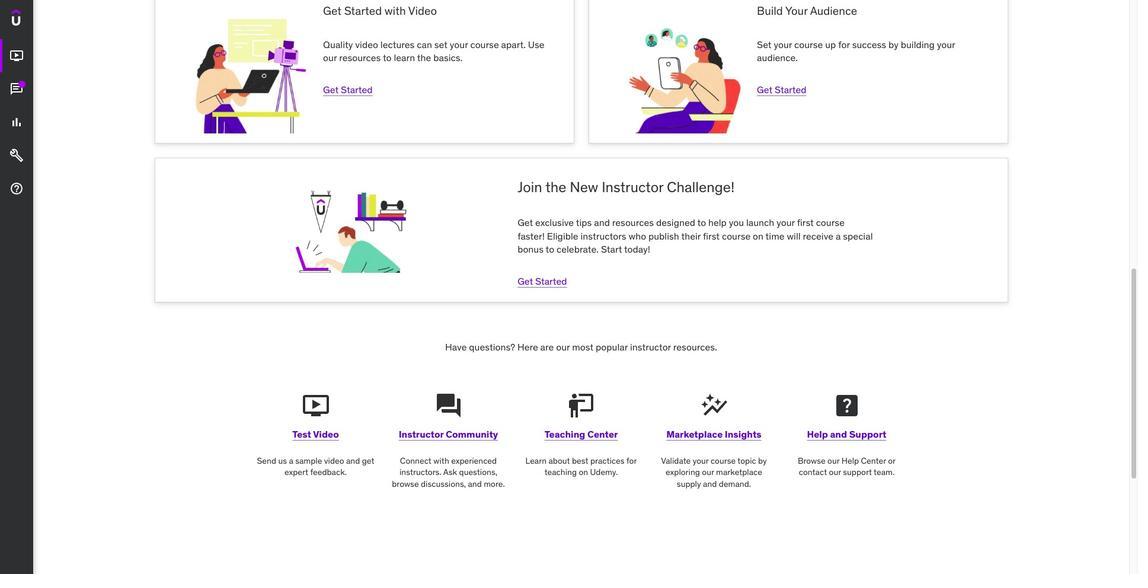 Task type: describe. For each thing, give the bounding box(es) containing it.
by inside validate your course topic by exploring our marketplace supply and demand.
[[759, 455, 767, 466]]

practices
[[591, 455, 625, 466]]

0 horizontal spatial center
[[588, 428, 618, 440]]

validate your course topic by exploring our marketplace supply and demand.
[[661, 455, 767, 489]]

send us a sample video and get expert feedback.
[[257, 455, 375, 478]]

success
[[853, 38, 887, 50]]

get started for your
[[757, 84, 807, 96]]

and left support
[[831, 428, 848, 440]]

teaching
[[545, 467, 577, 478]]

1 vertical spatial instructor
[[399, 428, 444, 440]]

feedback.
[[310, 467, 347, 478]]

test video
[[293, 428, 339, 440]]

to inside the quality video lectures can set your course apart. use our resources to learn the basics.
[[383, 52, 392, 63]]

have questions? here are our most popular instructor resources.
[[445, 341, 718, 353]]

browse
[[392, 479, 419, 489]]

2 medium image from the top
[[9, 148, 24, 163]]

challenge!
[[667, 178, 735, 196]]

build
[[757, 4, 783, 18]]

for for practices
[[627, 455, 637, 466]]

our inside the quality video lectures can set your course apart. use our resources to learn the basics.
[[323, 52, 337, 63]]

video inside the quality video lectures can set your course apart. use our resources to learn the basics.
[[355, 38, 378, 50]]

1 vertical spatial to
[[698, 217, 706, 228]]

exclusive
[[536, 217, 574, 228]]

0 vertical spatial instructor
[[602, 178, 664, 196]]

expert
[[285, 467, 308, 478]]

your inside validate your course topic by exploring our marketplace supply and demand.
[[693, 455, 709, 466]]

time
[[766, 230, 785, 242]]

up
[[826, 38, 836, 50]]

audience.
[[757, 52, 798, 63]]

or
[[889, 455, 896, 466]]

bonus
[[518, 243, 544, 255]]

help and support
[[808, 428, 887, 440]]

instructor community
[[399, 428, 498, 440]]

start
[[601, 243, 622, 255]]

our right browse
[[828, 455, 840, 466]]

lectures
[[381, 38, 415, 50]]

you
[[729, 217, 744, 228]]

instructors.
[[400, 467, 442, 478]]

best
[[572, 455, 589, 466]]

discussions,
[[421, 479, 466, 489]]

1 vertical spatial the
[[546, 178, 567, 196]]

video inside the send us a sample video and get expert feedback.
[[324, 455, 344, 466]]

build your audience
[[757, 4, 858, 18]]

learn
[[394, 52, 415, 63]]

insights
[[725, 428, 762, 440]]

our right contact
[[829, 467, 841, 478]]

your inside get exclusive tips and resources designed to help you launch your first course faster! eligible instructors who publish their first course on time will receive a special bonus to celebrate. start today!
[[777, 217, 795, 228]]

send
[[257, 455, 276, 466]]

our inside validate your course topic by exploring our marketplace supply and demand.
[[702, 467, 714, 478]]

ask
[[443, 467, 457, 478]]

demand.
[[719, 479, 752, 489]]

a inside get exclusive tips and resources designed to help you launch your first course faster! eligible instructors who publish their first course on time will receive a special bonus to celebrate. start today!
[[836, 230, 841, 242]]

designed
[[656, 217, 696, 228]]

exploring
[[666, 467, 700, 478]]

and inside the connect with experienced instructors. ask questions, browse discussions, and more.
[[468, 479, 482, 489]]

udemy image
[[12, 9, 66, 30]]

basics.
[[434, 52, 463, 63]]

instructors
[[581, 230, 627, 242]]

join the new instructor challenge!
[[518, 178, 735, 196]]

celebrate.
[[557, 243, 599, 255]]

1 vertical spatial first
[[703, 230, 720, 242]]

get for join the new instructor challenge!
[[518, 275, 533, 287]]

topic
[[738, 455, 757, 466]]

1 medium image from the top
[[9, 49, 24, 63]]

udemy.
[[590, 467, 618, 478]]

center inside the "browse our help center or contact our support team."
[[861, 455, 887, 466]]

get started with video
[[323, 4, 437, 18]]

supply
[[677, 479, 701, 489]]

get started link for your
[[757, 84, 807, 96]]

started for build your audience
[[775, 84, 807, 96]]

receive
[[803, 230, 834, 242]]

eligible
[[547, 230, 579, 242]]

on inside 'learn about best practices for teaching on udemy.'
[[579, 467, 588, 478]]

experienced
[[451, 455, 497, 466]]

us
[[278, 455, 287, 466]]

join
[[518, 178, 543, 196]]

started for join the new instructor challenge!
[[536, 275, 567, 287]]

started for get started with video
[[341, 84, 373, 96]]

learn about best practices for teaching on udemy.
[[526, 455, 637, 478]]

tips
[[576, 217, 592, 228]]

get for build your audience
[[757, 84, 773, 96]]

1 horizontal spatial video
[[409, 4, 437, 18]]

marketplace
[[667, 428, 723, 440]]

0 vertical spatial first
[[798, 217, 814, 228]]

course inside the quality video lectures can set your course apart. use our resources to learn the basics.
[[471, 38, 499, 50]]

support
[[850, 428, 887, 440]]

learn
[[526, 455, 547, 466]]



Task type: locate. For each thing, give the bounding box(es) containing it.
2 horizontal spatial get started
[[757, 84, 807, 96]]

set
[[757, 38, 772, 50]]

contact
[[799, 467, 827, 478]]

marketplace insights
[[667, 428, 762, 440]]

0 horizontal spatial to
[[383, 52, 392, 63]]

1 horizontal spatial instructor
[[602, 178, 664, 196]]

our down quality
[[323, 52, 337, 63]]

building
[[901, 38, 935, 50]]

0 vertical spatial video
[[409, 4, 437, 18]]

get started link
[[323, 84, 373, 96], [757, 84, 807, 96], [518, 275, 567, 287]]

on down best
[[579, 467, 588, 478]]

and inside validate your course topic by exploring our marketplace supply and demand.
[[703, 479, 717, 489]]

to left help
[[698, 217, 706, 228]]

your
[[450, 38, 468, 50], [774, 38, 792, 50], [938, 38, 956, 50], [777, 217, 795, 228], [693, 455, 709, 466]]

video
[[409, 4, 437, 18], [313, 428, 339, 440]]

get up quality
[[323, 4, 342, 18]]

and
[[594, 217, 610, 228], [831, 428, 848, 440], [346, 455, 360, 466], [468, 479, 482, 489], [703, 479, 717, 489]]

1 horizontal spatial the
[[546, 178, 567, 196]]

with
[[385, 4, 406, 18], [434, 455, 449, 466]]

on
[[753, 230, 764, 242], [579, 467, 588, 478]]

by
[[889, 38, 899, 50], [759, 455, 767, 466]]

the down can on the left top of the page
[[417, 52, 431, 63]]

1 vertical spatial by
[[759, 455, 767, 466]]

0 horizontal spatial for
[[627, 455, 637, 466]]

help up browse
[[808, 428, 828, 440]]

first
[[798, 217, 814, 228], [703, 230, 720, 242]]

get down quality
[[323, 84, 339, 96]]

resources down quality
[[339, 52, 381, 63]]

1 vertical spatial resources
[[613, 217, 654, 228]]

medium image
[[9, 49, 24, 63], [9, 148, 24, 163], [9, 182, 24, 196]]

for for up
[[839, 38, 850, 50]]

get down bonus
[[518, 275, 533, 287]]

get
[[323, 4, 342, 18], [323, 84, 339, 96], [757, 84, 773, 96], [518, 217, 533, 228], [518, 275, 533, 287]]

your up will
[[777, 217, 795, 228]]

1 horizontal spatial video
[[355, 38, 378, 50]]

0 vertical spatial a
[[836, 230, 841, 242]]

and down questions,
[[468, 479, 482, 489]]

by right topic
[[759, 455, 767, 466]]

1 horizontal spatial a
[[836, 230, 841, 242]]

get down audience.
[[757, 84, 773, 96]]

0 vertical spatial by
[[889, 38, 899, 50]]

0 horizontal spatial by
[[759, 455, 767, 466]]

instructor
[[630, 341, 671, 353]]

1 vertical spatial for
[[627, 455, 637, 466]]

for right practices
[[627, 455, 637, 466]]

more.
[[484, 479, 505, 489]]

course down you
[[722, 230, 751, 242]]

your inside the quality video lectures can set your course apart. use our resources to learn the basics.
[[450, 38, 468, 50]]

0 horizontal spatial with
[[385, 4, 406, 18]]

to down eligible
[[546, 243, 555, 255]]

with inside the connect with experienced instructors. ask questions, browse discussions, and more.
[[434, 455, 449, 466]]

your
[[786, 4, 808, 18]]

2 medium image from the top
[[9, 115, 24, 129]]

use
[[528, 38, 545, 50]]

0 vertical spatial with
[[385, 4, 406, 18]]

video up can on the left top of the page
[[409, 4, 437, 18]]

1 horizontal spatial get started link
[[518, 275, 567, 287]]

new
[[570, 178, 599, 196]]

center
[[588, 428, 618, 440], [861, 455, 887, 466]]

for
[[839, 38, 850, 50], [627, 455, 637, 466]]

help inside the "browse our help center or contact our support team."
[[842, 455, 859, 466]]

get started for started
[[323, 84, 373, 96]]

0 horizontal spatial on
[[579, 467, 588, 478]]

1 vertical spatial video
[[324, 455, 344, 466]]

1 horizontal spatial by
[[889, 38, 899, 50]]

their
[[682, 230, 701, 242]]

get for get started with video
[[323, 84, 339, 96]]

1 vertical spatial a
[[289, 455, 293, 466]]

1 horizontal spatial on
[[753, 230, 764, 242]]

1 vertical spatial video
[[313, 428, 339, 440]]

course inside validate your course topic by exploring our marketplace supply and demand.
[[711, 455, 736, 466]]

apart.
[[501, 38, 526, 50]]

your up basics.
[[450, 38, 468, 50]]

course
[[471, 38, 499, 50], [795, 38, 823, 50], [816, 217, 845, 228], [722, 230, 751, 242], [711, 455, 736, 466]]

a
[[836, 230, 841, 242], [289, 455, 293, 466]]

get started down quality
[[323, 84, 373, 96]]

and inside get exclusive tips and resources designed to help you launch your first course faster! eligible instructors who publish their first course on time will receive a special bonus to celebrate. start today!
[[594, 217, 610, 228]]

and right supply
[[703, 479, 717, 489]]

0 horizontal spatial the
[[417, 52, 431, 63]]

get up faster!
[[518, 217, 533, 228]]

can
[[417, 38, 432, 50]]

about
[[549, 455, 570, 466]]

0 vertical spatial for
[[839, 38, 850, 50]]

medium image
[[9, 82, 24, 96], [9, 115, 24, 129]]

for inside 'learn about best practices for teaching on udemy.'
[[627, 455, 637, 466]]

with up lectures on the left top of page
[[385, 4, 406, 18]]

1 medium image from the top
[[9, 82, 24, 96]]

test
[[293, 428, 311, 440]]

course up receive
[[816, 217, 845, 228]]

instructor up connect
[[399, 428, 444, 440]]

get started link for started
[[323, 84, 373, 96]]

get started link down bonus
[[518, 275, 567, 287]]

with up "ask"
[[434, 455, 449, 466]]

get started down audience.
[[757, 84, 807, 96]]

0 horizontal spatial video
[[324, 455, 344, 466]]

on inside get exclusive tips and resources designed to help you launch your first course faster! eligible instructors who publish their first course on time will receive a special bonus to celebrate. start today!
[[753, 230, 764, 242]]

our
[[323, 52, 337, 63], [556, 341, 570, 353], [828, 455, 840, 466], [702, 467, 714, 478], [829, 467, 841, 478]]

1 vertical spatial medium image
[[9, 115, 24, 129]]

and left get
[[346, 455, 360, 466]]

0 vertical spatial center
[[588, 428, 618, 440]]

by left building
[[889, 38, 899, 50]]

1 horizontal spatial for
[[839, 38, 850, 50]]

get started
[[323, 84, 373, 96], [757, 84, 807, 96], [518, 275, 567, 287]]

launch
[[747, 217, 775, 228]]

quality
[[323, 38, 353, 50]]

sample
[[295, 455, 322, 466]]

get started link for the
[[518, 275, 567, 287]]

questions,
[[459, 467, 498, 478]]

get started down bonus
[[518, 275, 567, 287]]

started down bonus
[[536, 275, 567, 287]]

audience
[[811, 4, 858, 18]]

video
[[355, 38, 378, 50], [324, 455, 344, 466]]

get started for the
[[518, 275, 567, 287]]

2 vertical spatial medium image
[[9, 182, 24, 196]]

0 vertical spatial medium image
[[9, 82, 24, 96]]

team.
[[874, 467, 895, 478]]

0 vertical spatial on
[[753, 230, 764, 242]]

0 horizontal spatial get started
[[323, 84, 373, 96]]

course left up
[[795, 38, 823, 50]]

0 horizontal spatial instructor
[[399, 428, 444, 440]]

help up 'support'
[[842, 455, 859, 466]]

connect
[[400, 455, 432, 466]]

your up audience.
[[774, 38, 792, 50]]

browse our help center or contact our support team.
[[798, 455, 896, 478]]

get inside get exclusive tips and resources designed to help you launch your first course faster! eligible instructors who publish their first course on time will receive a special bonus to celebrate. start today!
[[518, 217, 533, 228]]

0 vertical spatial resources
[[339, 52, 381, 63]]

a inside the send us a sample video and get expert feedback.
[[289, 455, 293, 466]]

who
[[629, 230, 647, 242]]

resources.
[[674, 341, 718, 353]]

set
[[435, 38, 448, 50]]

started down quality
[[341, 84, 373, 96]]

started up quality
[[344, 4, 382, 18]]

resources inside the quality video lectures can set your course apart. use our resources to learn the basics.
[[339, 52, 381, 63]]

resources up who
[[613, 217, 654, 228]]

video right quality
[[355, 38, 378, 50]]

faster!
[[518, 230, 545, 242]]

1 vertical spatial on
[[579, 467, 588, 478]]

0 horizontal spatial a
[[289, 455, 293, 466]]

a left special
[[836, 230, 841, 242]]

on down launch
[[753, 230, 764, 242]]

0 vertical spatial to
[[383, 52, 392, 63]]

first up will
[[798, 217, 814, 228]]

community
[[446, 428, 498, 440]]

set your course up for success by building your audience.
[[757, 38, 956, 63]]

1 horizontal spatial center
[[861, 455, 887, 466]]

center up the team.
[[861, 455, 887, 466]]

center up practices
[[588, 428, 618, 440]]

will
[[787, 230, 801, 242]]

2 horizontal spatial get started link
[[757, 84, 807, 96]]

to down lectures on the left top of page
[[383, 52, 392, 63]]

connect with experienced instructors. ask questions, browse discussions, and more.
[[392, 455, 505, 489]]

course left the apart.
[[471, 38, 499, 50]]

0 horizontal spatial first
[[703, 230, 720, 242]]

our right are
[[556, 341, 570, 353]]

to
[[383, 52, 392, 63], [698, 217, 706, 228], [546, 243, 555, 255]]

special
[[844, 230, 873, 242]]

0 horizontal spatial resources
[[339, 52, 381, 63]]

started down audience.
[[775, 84, 807, 96]]

today!
[[624, 243, 651, 255]]

get started link down audience.
[[757, 84, 807, 96]]

0 vertical spatial the
[[417, 52, 431, 63]]

1 horizontal spatial first
[[798, 217, 814, 228]]

0 vertical spatial medium image
[[9, 49, 24, 63]]

browse
[[798, 455, 826, 466]]

questions?
[[469, 341, 515, 353]]

1 horizontal spatial help
[[842, 455, 859, 466]]

your right building
[[938, 38, 956, 50]]

the inside the quality video lectures can set your course apart. use our resources to learn the basics.
[[417, 52, 431, 63]]

here
[[518, 341, 538, 353]]

video up feedback.
[[324, 455, 344, 466]]

0 vertical spatial video
[[355, 38, 378, 50]]

our right exploring
[[702, 467, 714, 478]]

course inside the set your course up for success by building your audience.
[[795, 38, 823, 50]]

2 horizontal spatial to
[[698, 217, 706, 228]]

get exclusive tips and resources designed to help you launch your first course faster! eligible instructors who publish their first course on time will receive a special bonus to celebrate. start today!
[[518, 217, 873, 255]]

quality video lectures can set your course apart. use our resources to learn the basics.
[[323, 38, 545, 63]]

and up instructors
[[594, 217, 610, 228]]

get started link down quality
[[323, 84, 373, 96]]

0 vertical spatial help
[[808, 428, 828, 440]]

course up marketplace
[[711, 455, 736, 466]]

0 horizontal spatial help
[[808, 428, 828, 440]]

1 horizontal spatial get started
[[518, 275, 567, 287]]

1 horizontal spatial to
[[546, 243, 555, 255]]

0 horizontal spatial video
[[313, 428, 339, 440]]

by inside the set your course up for success by building your audience.
[[889, 38, 899, 50]]

the right join
[[546, 178, 567, 196]]

publish
[[649, 230, 680, 242]]

1 horizontal spatial with
[[434, 455, 449, 466]]

validate
[[661, 455, 691, 466]]

instructor
[[602, 178, 664, 196], [399, 428, 444, 440]]

teaching
[[545, 428, 586, 440]]

1 vertical spatial with
[[434, 455, 449, 466]]

support
[[843, 467, 872, 478]]

video right test
[[313, 428, 339, 440]]

for inside the set your course up for success by building your audience.
[[839, 38, 850, 50]]

1 vertical spatial center
[[861, 455, 887, 466]]

3 medium image from the top
[[9, 182, 24, 196]]

started
[[344, 4, 382, 18], [341, 84, 373, 96], [775, 84, 807, 96], [536, 275, 567, 287]]

your up exploring
[[693, 455, 709, 466]]

0 horizontal spatial get started link
[[323, 84, 373, 96]]

most
[[572, 341, 594, 353]]

have
[[445, 341, 467, 353]]

help
[[709, 217, 727, 228]]

resources inside get exclusive tips and resources designed to help you launch your first course faster! eligible instructors who publish their first course on time will receive a special bonus to celebrate. start today!
[[613, 217, 654, 228]]

first down help
[[703, 230, 720, 242]]

1 horizontal spatial resources
[[613, 217, 654, 228]]

1 vertical spatial help
[[842, 455, 859, 466]]

instructor right 'new'
[[602, 178, 664, 196]]

get
[[362, 455, 375, 466]]

teaching center
[[545, 428, 618, 440]]

and inside the send us a sample video and get expert feedback.
[[346, 455, 360, 466]]

popular
[[596, 341, 628, 353]]

for right up
[[839, 38, 850, 50]]

2 vertical spatial to
[[546, 243, 555, 255]]

1 vertical spatial medium image
[[9, 148, 24, 163]]

are
[[541, 341, 554, 353]]

a right the us
[[289, 455, 293, 466]]

marketplace
[[716, 467, 763, 478]]



Task type: vqa. For each thing, say whether or not it's contained in the screenshot.
the leftmost (2)
no



